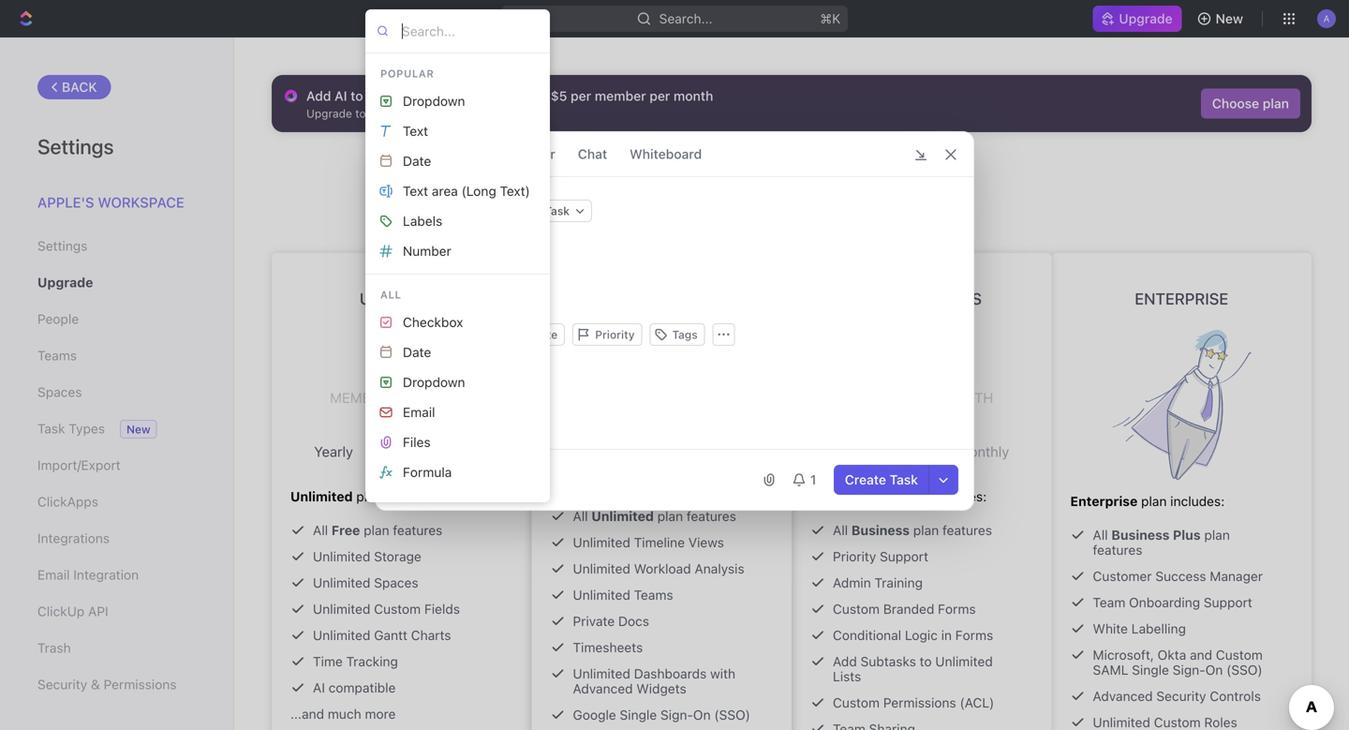 Task type: vqa. For each thing, say whether or not it's contained in the screenshot.
the Greg Robinson
no



Task type: locate. For each thing, give the bounding box(es) containing it.
sign-
[[1173, 662, 1206, 678], [661, 707, 693, 723]]

unlimited spaces
[[313, 575, 419, 590]]

custom for custom fields
[[398, 382, 440, 396]]

spaces up task types
[[37, 384, 82, 400]]

task left 'types'
[[37, 421, 65, 436]]

teams down 'people' on the left
[[37, 348, 77, 363]]

new
[[460, 409, 482, 422]]

1 vertical spatial labels button
[[373, 487, 543, 517]]

email down custom fields
[[403, 404, 435, 420]]

security down microsoft, okta and custom saml single sign-on (sso)
[[1157, 688, 1207, 704]]

upgrade left the new button
[[1119, 11, 1173, 26]]

to left the "unleash"
[[738, 158, 756, 182]]

1 vertical spatial create
[[845, 472, 887, 487]]

1 horizontal spatial upgrade
[[657, 158, 734, 182]]

1 horizontal spatial $
[[621, 313, 631, 339]]

new
[[1216, 11, 1244, 26], [127, 423, 150, 436]]

custom down admin
[[833, 601, 880, 617]]

unlimited inside add subtasks to unlimited lists
[[936, 654, 993, 669]]

business for business plus plan includes:
[[811, 489, 869, 504]]

0 horizontal spatial yearly
[[314, 443, 353, 460]]

date down text button in the top of the page
[[403, 153, 431, 169]]

plan down business plus plan includes:
[[914, 523, 939, 538]]

1 vertical spatial support
[[1204, 595, 1253, 610]]

0 vertical spatial more
[[495, 107, 523, 120]]

1 horizontal spatial upgrade link
[[1093, 6, 1182, 32]]

okta
[[1158, 647, 1187, 663]]

2 vertical spatial upgrade
[[37, 275, 93, 290]]

more down compatible
[[365, 706, 396, 722]]

unlimited for unlimited gantt charts
[[313, 627, 371, 643]]

2 horizontal spatial task
[[890, 472, 919, 487]]

permissions down add subtasks to unlimited lists
[[884, 695, 957, 710]]

ai compatible
[[313, 680, 396, 695]]

0 vertical spatial enterprise
[[1135, 289, 1229, 308]]

1 horizontal spatial support
[[1204, 595, 1253, 610]]

member right $5
[[595, 88, 646, 104]]

teams down unlimited workload analysis
[[634, 587, 674, 603]]

custom right and
[[1216, 647, 1263, 663]]

add ai to any clickup paid plan for just $5 per member per month learn more
[[306, 88, 714, 120]]

1 horizontal spatial create
[[845, 472, 887, 487]]

add left any
[[306, 88, 331, 104]]

2 horizontal spatial yearly
[[834, 443, 873, 460]]

dropdown down popular
[[403, 93, 465, 109]]

settings up apple's
[[37, 134, 114, 158]]

includes: down formula
[[386, 489, 440, 504]]

0 horizontal spatial create
[[421, 409, 457, 422]]

0 horizontal spatial plus
[[872, 489, 900, 504]]

0 horizontal spatial upgrade link
[[37, 267, 196, 299]]

1 vertical spatial date button
[[373, 337, 543, 367]]

unlimited timeline views
[[573, 535, 724, 550]]

ai down time
[[313, 680, 325, 695]]

all unlimited plan features
[[573, 508, 737, 524]]

time
[[313, 654, 343, 669]]

1 vertical spatial to
[[738, 158, 756, 182]]

single up advanced security controls
[[1132, 662, 1170, 678]]

team onboarding support
[[1093, 595, 1253, 610]]

files button
[[373, 427, 543, 457]]

2 horizontal spatial plus
[[1173, 527, 1201, 543]]

ai inside add ai to any clickup paid plan for just $5 per member per month learn more
[[335, 88, 347, 104]]

all for all free plan features
[[313, 523, 328, 538]]

unlimited for unlimited dashboards with advanced widgets
[[573, 666, 631, 681]]

date down 'checkbox' at top left
[[403, 344, 431, 360]]

labels button down formula
[[373, 487, 543, 517]]

0 vertical spatial create
[[421, 409, 457, 422]]

$ inside $ 7 member per month
[[371, 327, 381, 353]]

plus for business plus plan includes:
[[872, 489, 900, 504]]

(sso) inside microsoft, okta and custom saml single sign-on (sso)
[[1227, 662, 1263, 678]]

dropdown for second dropdown button
[[403, 374, 465, 390]]

settings down apple's
[[37, 238, 88, 254]]

upgrade inside settings element
[[37, 275, 93, 290]]

support up training
[[880, 549, 929, 564]]

1 horizontal spatial email
[[403, 404, 435, 420]]

task inside settings element
[[37, 421, 65, 436]]

enterprise
[[1135, 289, 1229, 308], [1071, 493, 1138, 509]]

just
[[525, 88, 548, 104]]

0 vertical spatial clickup
[[392, 88, 440, 104]]

2 text from the top
[[403, 183, 428, 199]]

0 vertical spatial upgrade link
[[1093, 6, 1182, 32]]

time tracking
[[313, 654, 398, 669]]

0 vertical spatial teams
[[37, 348, 77, 363]]

single down widgets
[[620, 707, 657, 723]]

google
[[573, 707, 616, 723]]

0 horizontal spatial email
[[37, 567, 70, 583]]

features up customer
[[1093, 542, 1143, 558]]

plan up learn
[[474, 88, 500, 104]]

custom up gantt
[[374, 601, 421, 617]]

0 vertical spatial plus
[[942, 289, 982, 308]]

upgrade link
[[1093, 6, 1182, 32], [37, 267, 196, 299]]

1 vertical spatial permissions
[[884, 695, 957, 710]]

month inside $ 7 member per month
[[422, 389, 474, 406]]

everything
[[834, 158, 927, 182]]

1 vertical spatial text
[[403, 183, 428, 199]]

add inside add ai to any clickup paid plan for just $5 per member per month learn more
[[306, 88, 331, 104]]

text inside button
[[403, 183, 428, 199]]

dropdown
[[403, 93, 465, 109], [403, 374, 465, 390]]

per up files
[[392, 389, 418, 406]]

security left &
[[37, 677, 87, 692]]

lists
[[833, 669, 862, 684]]

labels up number
[[403, 213, 443, 229]]

0 vertical spatial fields
[[443, 382, 476, 396]]

all up unlimited timeline views
[[573, 508, 588, 524]]

email integration link
[[37, 559, 196, 591]]

plan up all business plan features
[[904, 489, 929, 504]]

dropdown for 1st dropdown button from the top of the page
[[403, 93, 465, 109]]

sign- up advanced security controls
[[1173, 662, 1206, 678]]

text left 'area'
[[403, 183, 428, 199]]

date button down 'checkbox' at top left
[[373, 337, 543, 367]]

upgrade
[[1119, 11, 1173, 26], [657, 158, 734, 182], [37, 275, 93, 290]]

docs
[[619, 613, 649, 629]]

0 horizontal spatial upgrade
[[37, 275, 93, 290]]

1 vertical spatial clickup
[[37, 604, 85, 619]]

add
[[306, 88, 331, 104], [833, 654, 857, 669]]

0 vertical spatial new
[[1216, 11, 1244, 26]]

security inside settings element
[[37, 677, 87, 692]]

priority support
[[833, 549, 929, 564]]

support
[[880, 549, 929, 564], [1204, 595, 1253, 610]]

manager
[[1210, 568, 1263, 584]]

upgrade link left the new button
[[1093, 6, 1182, 32]]

yearly
[[574, 429, 613, 446], [314, 443, 353, 460], [834, 443, 873, 460]]

custom down lists
[[833, 695, 880, 710]]

enterprise for enterprise plan includes:
[[1071, 493, 1138, 509]]

all inside all business plus plan features
[[1093, 527, 1108, 543]]

trash
[[37, 640, 71, 656]]

team
[[1093, 595, 1126, 610]]

add for add subtasks to unlimited lists
[[833, 654, 857, 669]]

$ inside $ 12
[[621, 313, 631, 339]]

Search... text field
[[402, 17, 541, 45]]

upgrade link up the people link
[[37, 267, 196, 299]]

1 vertical spatial more
[[365, 706, 396, 722]]

custom
[[398, 382, 440, 396], [374, 601, 421, 617], [833, 601, 880, 617], [1216, 647, 1263, 663], [833, 695, 880, 710]]

custom up email button
[[398, 382, 440, 396]]

create for create task
[[845, 472, 887, 487]]

features down business plus plan includes:
[[943, 523, 993, 538]]

1 vertical spatial dropdown
[[403, 374, 465, 390]]

1 horizontal spatial task
[[398, 146, 427, 162]]

1 vertical spatial email
[[37, 567, 70, 583]]

(acl)
[[960, 695, 995, 710]]

to for add subtasks to unlimited lists
[[920, 654, 932, 669]]

0 vertical spatial labels
[[403, 213, 443, 229]]

support down manager
[[1204, 595, 1253, 610]]

1 horizontal spatial sign-
[[1173, 662, 1206, 678]]

0 horizontal spatial (sso)
[[715, 707, 751, 723]]

unleash
[[760, 158, 829, 182]]

0 horizontal spatial spaces
[[37, 384, 82, 400]]

task for task types
[[37, 421, 65, 436]]

ai left any
[[335, 88, 347, 104]]

create down custom fields
[[421, 409, 457, 422]]

0 horizontal spatial $
[[371, 327, 381, 353]]

permissions down trash link
[[104, 677, 177, 692]]

2 vertical spatial task
[[890, 472, 919, 487]]

features inside all business plus plan features
[[1093, 542, 1143, 558]]

to inside add ai to any clickup paid plan for just $5 per member per month learn more
[[351, 88, 363, 104]]

new up choose
[[1216, 11, 1244, 26]]

(sso)
[[1227, 662, 1263, 678], [715, 707, 751, 723]]

all up customer
[[1093, 527, 1108, 543]]

email up clickup api
[[37, 567, 70, 583]]

to for add ai to any clickup paid plan for just $5 per member per month learn more
[[351, 88, 363, 104]]

more down for
[[495, 107, 523, 120]]

$ for 12
[[621, 313, 631, 339]]

0 vertical spatial sign-
[[1173, 662, 1206, 678]]

any
[[367, 88, 389, 104]]

2 dropdown from the top
[[403, 374, 465, 390]]

plus
[[942, 289, 982, 308], [872, 489, 900, 504], [1173, 527, 1201, 543]]

email inside email button
[[403, 404, 435, 420]]

labels down formula
[[403, 494, 443, 510]]

fields up email button
[[443, 382, 476, 396]]

$ left 12
[[621, 313, 631, 339]]

1 dropdown from the top
[[403, 93, 465, 109]]

per up whiteboard
[[650, 88, 670, 104]]

1 vertical spatial task
[[37, 421, 65, 436]]

0 horizontal spatial support
[[880, 549, 929, 564]]

1 vertical spatial ai
[[313, 680, 325, 695]]

2 horizontal spatial includes:
[[1171, 493, 1225, 509]]

includes: up all business plan features
[[933, 489, 987, 504]]

text for text area (long text)
[[403, 183, 428, 199]]

with
[[710, 666, 736, 681]]

0 horizontal spatial task
[[37, 421, 65, 436]]

clickup inside settings element
[[37, 604, 85, 619]]

import/export link
[[37, 449, 196, 481]]

saml
[[1093, 662, 1129, 678]]

to inside add subtasks to unlimited lists
[[920, 654, 932, 669]]

0 vertical spatial permissions
[[104, 677, 177, 692]]

to down logic on the bottom right of page
[[920, 654, 932, 669]]

plan inside add ai to any clickup paid plan for just $5 per member per month learn more
[[474, 88, 500, 104]]

task
[[398, 146, 427, 162], [37, 421, 65, 436], [890, 472, 919, 487]]

0 horizontal spatial add
[[306, 88, 331, 104]]

0 vertical spatial add
[[306, 88, 331, 104]]

1 vertical spatial settings
[[37, 238, 88, 254]]

enterprise for enterprise
[[1135, 289, 1229, 308]]

0 vertical spatial support
[[880, 549, 929, 564]]

email inside email integration link
[[37, 567, 70, 583]]

labels button down text area (long text)
[[373, 206, 543, 236]]

1 horizontal spatial clickup
[[392, 88, 440, 104]]

upgrade up 'people' on the left
[[37, 275, 93, 290]]

0 horizontal spatial on
[[693, 707, 711, 723]]

1 vertical spatial forms
[[956, 627, 994, 643]]

text inside button
[[403, 123, 428, 139]]

apple's workspace
[[37, 194, 184, 210]]

1 horizontal spatial to
[[738, 158, 756, 182]]

1 horizontal spatial teams
[[634, 587, 674, 603]]

0 horizontal spatial includes:
[[386, 489, 440, 504]]

$ left 7
[[371, 327, 381, 353]]

0 vertical spatial settings
[[37, 134, 114, 158]]

spaces inside settings element
[[37, 384, 82, 400]]

0 horizontal spatial to
[[351, 88, 363, 104]]

new inside settings element
[[127, 423, 150, 436]]

member left custom fields
[[330, 389, 388, 406]]

create up business plus plan includes:
[[845, 472, 887, 487]]

unlimited dashboards with advanced widgets
[[573, 666, 736, 696]]

free
[[332, 523, 360, 538]]

settings element
[[0, 37, 234, 730]]

1 horizontal spatial new
[[1216, 11, 1244, 26]]

fields up charts
[[424, 601, 460, 617]]

advanced
[[573, 681, 633, 696], [1093, 688, 1153, 704]]

1 horizontal spatial yearly
[[574, 429, 613, 446]]

add inside add subtasks to unlimited lists
[[833, 654, 857, 669]]

plan up manager
[[1205, 527, 1230, 543]]

plan up all business plus plan features
[[1142, 493, 1167, 509]]

business inside all business plus plan features
[[1112, 527, 1170, 543]]

teams
[[37, 348, 77, 363], [634, 587, 674, 603]]

1 vertical spatial teams
[[634, 587, 674, 603]]

1 vertical spatial labels
[[403, 494, 443, 510]]

1 horizontal spatial more
[[495, 107, 523, 120]]

1 vertical spatial date
[[403, 344, 431, 360]]

apple's
[[37, 194, 94, 210]]

dialog
[[375, 131, 975, 511]]

unlimited for unlimited teams
[[573, 587, 631, 603]]

on up controls
[[1206, 662, 1223, 678]]

settings link
[[37, 230, 196, 262]]

all for all unlimited plan features
[[573, 508, 588, 524]]

unlimited plan includes:
[[291, 489, 440, 504]]

sign- down widgets
[[661, 707, 693, 723]]

member inside add ai to any clickup paid plan for just $5 per member per month learn more
[[595, 88, 646, 104]]

forms up in
[[938, 601, 976, 617]]

create new field
[[421, 409, 509, 422]]

spaces down storage
[[374, 575, 419, 590]]

forms
[[938, 601, 976, 617], [956, 627, 994, 643]]

all left free
[[313, 523, 328, 538]]

all for all business plus plan features
[[1093, 527, 1108, 543]]

1 horizontal spatial (sso)
[[1227, 662, 1263, 678]]

add down conditional
[[833, 654, 857, 669]]

text for text
[[403, 123, 428, 139]]

advanced up google
[[573, 681, 633, 696]]

back link
[[37, 75, 111, 99]]

1 labels button from the top
[[373, 206, 543, 236]]

0 horizontal spatial permissions
[[104, 677, 177, 692]]

features
[[687, 508, 737, 524], [393, 523, 443, 538], [943, 523, 993, 538], [1093, 542, 1143, 558]]

reminder
[[496, 146, 556, 162]]

per inside $ 7 member per month
[[392, 389, 418, 406]]

1 horizontal spatial member
[[595, 88, 646, 104]]

0 vertical spatial (sso)
[[1227, 662, 1263, 678]]

email for email integration
[[37, 567, 70, 583]]

new up import/export link on the bottom
[[127, 423, 150, 436]]

unlimited for unlimited workload analysis
[[573, 561, 631, 576]]

1 horizontal spatial spaces
[[374, 575, 419, 590]]

create inside create new field button
[[421, 409, 457, 422]]

0 vertical spatial task
[[398, 146, 427, 162]]

1 horizontal spatial add
[[833, 654, 857, 669]]

all up the priority
[[833, 523, 848, 538]]

custom for custom permissions (acl)
[[833, 695, 880, 710]]

(sso) up controls
[[1227, 662, 1263, 678]]

1 vertical spatial plus
[[872, 489, 900, 504]]

search...
[[659, 11, 713, 26]]

1 text from the top
[[403, 123, 428, 139]]

on down with at the right bottom of the page
[[693, 707, 711, 723]]

unlimited for unlimited storage
[[313, 549, 371, 564]]

dialog containing task
[[375, 131, 975, 511]]

0 horizontal spatial member
[[330, 389, 388, 406]]

1 vertical spatial add
[[833, 654, 857, 669]]

add for add ai to any clickup paid plan for just $5 per member per month learn more
[[306, 88, 331, 104]]

create inside create task button
[[845, 472, 887, 487]]

dropdown up email button
[[403, 374, 465, 390]]

upgrade up task name text box on the top of page
[[657, 158, 734, 182]]

0 vertical spatial dropdown
[[403, 93, 465, 109]]

timesheets
[[573, 640, 643, 655]]

features for all unlimited plan features
[[687, 508, 737, 524]]

0 horizontal spatial teams
[[37, 348, 77, 363]]

1 vertical spatial enterprise
[[1071, 493, 1138, 509]]

features up views
[[687, 508, 737, 524]]

2 date button from the top
[[373, 337, 543, 367]]

subtasks
[[861, 654, 916, 669]]

1 horizontal spatial month
[[674, 88, 714, 104]]

advanced down saml
[[1093, 688, 1153, 704]]

2 vertical spatial plus
[[1173, 527, 1201, 543]]

0 vertical spatial on
[[1206, 662, 1223, 678]]

custom fields
[[398, 382, 476, 396]]

popular
[[381, 67, 434, 80]]

all business plus plan features
[[1093, 527, 1230, 558]]

clickup down popular
[[392, 88, 440, 104]]

task up business plus plan includes:
[[890, 472, 919, 487]]

text
[[403, 123, 428, 139], [403, 183, 428, 199]]

text area (long text)
[[403, 183, 530, 199]]

1 horizontal spatial includes:
[[933, 489, 987, 504]]

forms right in
[[956, 627, 994, 643]]

date button up text area (long text)
[[373, 146, 543, 176]]

⌘k
[[820, 11, 841, 26]]

1 horizontal spatial ai
[[335, 88, 347, 104]]

clickup up trash
[[37, 604, 85, 619]]

to left any
[[351, 88, 363, 104]]

text down popular
[[403, 123, 428, 139]]

single
[[1132, 662, 1170, 678], [620, 707, 657, 723]]

people
[[37, 311, 79, 327]]

0 vertical spatial email
[[403, 404, 435, 420]]

email integration
[[37, 567, 139, 583]]

(sso) down with at the right bottom of the page
[[715, 707, 751, 723]]

0 vertical spatial spaces
[[37, 384, 82, 400]]

sign- inside microsoft, okta and custom saml single sign-on (sso)
[[1173, 662, 1206, 678]]

member up create task
[[850, 389, 909, 406]]

fields
[[443, 382, 476, 396], [424, 601, 460, 617]]

views
[[689, 535, 724, 550]]

plus inside all business plus plan features
[[1173, 527, 1201, 543]]

0 horizontal spatial new
[[127, 423, 150, 436]]

includes: up all business plus plan features
[[1171, 493, 1225, 509]]

reminder button
[[496, 132, 556, 176]]

email for email
[[403, 404, 435, 420]]

task up text area (long text) button
[[398, 146, 427, 162]]

1 vertical spatial (sso)
[[715, 707, 751, 723]]

plan
[[474, 88, 500, 104], [1263, 96, 1290, 111], [356, 489, 382, 504], [904, 489, 929, 504], [1142, 493, 1167, 509], [658, 508, 683, 524], [364, 523, 389, 538], [914, 523, 939, 538], [1205, 527, 1230, 543]]

choose plan
[[1213, 96, 1290, 111]]

types
[[69, 421, 105, 436]]

unlimited inside "unlimited dashboards with advanced widgets"
[[573, 666, 631, 681]]

customer success manager
[[1093, 568, 1263, 584]]

per up create task
[[912, 389, 938, 406]]

1 settings from the top
[[37, 134, 114, 158]]

$ 12
[[621, 306, 691, 381]]

features up storage
[[393, 523, 443, 538]]

labelling
[[1132, 621, 1186, 636]]



Task type: describe. For each thing, give the bounding box(es) containing it.
2 dropdown button from the top
[[373, 367, 543, 397]]

includes: for enterprise plan includes:
[[1171, 493, 1225, 509]]

private docs
[[573, 613, 649, 629]]

task button
[[398, 132, 427, 176]]

microsoft, okta and custom saml single sign-on (sso)
[[1093, 647, 1263, 678]]

per right $5
[[571, 88, 592, 104]]

2 labels from the top
[[403, 494, 443, 510]]

yearly for business plus
[[834, 443, 873, 460]]

unlimited custom fields
[[313, 601, 460, 617]]

0 vertical spatial upgrade
[[1119, 11, 1173, 26]]

conditional
[[833, 627, 902, 643]]

advanced security controls
[[1093, 688, 1261, 704]]

single inside microsoft, okta and custom saml single sign-on (sso)
[[1132, 662, 1170, 678]]

1 vertical spatial on
[[693, 707, 711, 723]]

features for all business plan features
[[943, 523, 993, 538]]

teams inside settings element
[[37, 348, 77, 363]]

1 horizontal spatial security
[[1157, 688, 1207, 704]]

1 horizontal spatial permissions
[[884, 695, 957, 710]]

admin
[[833, 575, 871, 590]]

success
[[1156, 568, 1207, 584]]

formula button
[[373, 457, 543, 487]]

2 date from the top
[[403, 344, 431, 360]]

plan inside all business plus plan features
[[1205, 527, 1230, 543]]

Task Name text field
[[398, 233, 955, 256]]

custom inside microsoft, okta and custom saml single sign-on (sso)
[[1216, 647, 1263, 663]]

task inside button
[[890, 472, 919, 487]]

onboarding
[[1129, 595, 1201, 610]]

clickup inside add ai to any clickup paid plan for just $5 per member per month learn more
[[392, 88, 440, 104]]

1 date from the top
[[403, 153, 431, 169]]

unlimited for unlimited spaces
[[313, 575, 371, 590]]

enterprise plan includes:
[[1071, 493, 1225, 509]]

clickapps
[[37, 494, 98, 509]]

admin training
[[833, 575, 923, 590]]

compatible
[[329, 680, 396, 695]]

unlimited teams
[[573, 587, 674, 603]]

2 labels button from the top
[[373, 487, 543, 517]]

0 vertical spatial forms
[[938, 601, 976, 617]]

advanced inside "unlimited dashboards with advanced widgets"
[[573, 681, 633, 696]]

clickapps link
[[37, 486, 196, 518]]

plan up all free plan features
[[356, 489, 382, 504]]

custom branded forms
[[833, 601, 976, 617]]

member inside $ 7 member per month
[[330, 389, 388, 406]]

2 horizontal spatial member
[[850, 389, 909, 406]]

on inside microsoft, okta and custom saml single sign-on (sso)
[[1206, 662, 1223, 678]]

features for all free plan features
[[393, 523, 443, 538]]

integration
[[73, 567, 139, 583]]

google single sign-on (sso)
[[573, 707, 751, 723]]

chat
[[578, 146, 607, 162]]

text)
[[500, 183, 530, 199]]

widgets
[[637, 681, 687, 696]]

text button
[[373, 116, 543, 146]]

unlimited for unlimited
[[360, 289, 444, 308]]

and
[[1190, 647, 1213, 663]]

files
[[403, 434, 431, 450]]

$ for 7
[[371, 327, 381, 353]]

2 horizontal spatial month
[[942, 389, 994, 406]]

number button
[[373, 236, 543, 266]]

$5
[[551, 88, 567, 104]]

business for business
[[551, 475, 609, 490]]

in
[[942, 627, 952, 643]]

all for all business plan features
[[833, 523, 848, 538]]

task types
[[37, 421, 105, 436]]

text area (long text) button
[[373, 176, 543, 206]]

charts
[[411, 627, 451, 643]]

(long
[[462, 183, 497, 199]]

member per month
[[850, 389, 994, 406]]

unlimited gantt charts
[[313, 627, 451, 643]]

area
[[432, 183, 458, 199]]

logic
[[905, 627, 938, 643]]

for
[[504, 88, 521, 104]]

more inside add ai to any clickup paid plan for just $5 per member per month learn more
[[495, 107, 523, 120]]

email button
[[373, 397, 543, 427]]

customer
[[1093, 568, 1152, 584]]

...and much more
[[291, 706, 396, 722]]

1 horizontal spatial advanced
[[1093, 688, 1153, 704]]

all business plan features
[[833, 523, 993, 538]]

unlimited for unlimited timeline views
[[573, 535, 631, 550]]

private
[[573, 613, 615, 629]]

2 settings from the top
[[37, 238, 88, 254]]

much
[[328, 706, 361, 722]]

...and
[[291, 706, 324, 722]]

plan up unlimited storage
[[364, 523, 389, 538]]

0 horizontal spatial single
[[620, 707, 657, 723]]

business plus plan includes:
[[811, 489, 987, 504]]

choose plan link
[[1201, 89, 1301, 119]]

unlimited workload analysis
[[573, 561, 745, 576]]

clickup api
[[37, 604, 108, 619]]

includes: for unlimited plan includes:
[[386, 489, 440, 504]]

timeline
[[634, 535, 685, 550]]

back
[[62, 79, 97, 95]]

create for create new field
[[421, 409, 457, 422]]

trash link
[[37, 632, 196, 664]]

task for task
[[398, 146, 427, 162]]

controls
[[1210, 688, 1261, 704]]

0 horizontal spatial more
[[365, 706, 396, 722]]

12
[[633, 306, 691, 381]]

security & permissions
[[37, 677, 177, 692]]

unlimited storage
[[313, 549, 422, 564]]

formula
[[403, 464, 452, 480]]

permissions inside settings element
[[104, 677, 177, 692]]

business for business plus
[[862, 289, 938, 308]]

dashboards
[[634, 666, 707, 681]]

0 horizontal spatial ai
[[313, 680, 325, 695]]

1 vertical spatial spaces
[[374, 575, 419, 590]]

add subtasks to unlimited lists
[[833, 654, 993, 684]]

unlimited for unlimited custom fields
[[313, 601, 371, 617]]

security & permissions link
[[37, 669, 196, 701]]

create new field button
[[398, 404, 517, 426]]

checkbox button
[[373, 307, 543, 337]]

fields inside dialog
[[443, 382, 476, 396]]

unlimited for unlimited plan includes:
[[291, 489, 353, 504]]

storage
[[374, 549, 422, 564]]

training
[[875, 575, 923, 590]]

plan up timeline
[[658, 508, 683, 524]]

microsoft,
[[1093, 647, 1155, 663]]

new inside button
[[1216, 11, 1244, 26]]

custom for custom branded forms
[[833, 601, 880, 617]]

1 vertical spatial sign-
[[661, 707, 693, 723]]

white labelling
[[1093, 621, 1186, 636]]

yearly for unlimited
[[314, 443, 353, 460]]

1 vertical spatial fields
[[424, 601, 460, 617]]

1 dropdown button from the top
[[373, 86, 543, 116]]

1 date button from the top
[[373, 146, 543, 176]]

teams link
[[37, 340, 196, 372]]

1 labels from the top
[[403, 213, 443, 229]]

chat button
[[578, 132, 607, 176]]

create task
[[845, 472, 919, 487]]

api
[[88, 604, 108, 619]]

priority
[[833, 549, 877, 564]]

plan right choose
[[1263, 96, 1290, 111]]

1 vertical spatial upgrade link
[[37, 267, 196, 299]]

enterprise image
[[1113, 330, 1251, 480]]

import/export
[[37, 457, 121, 473]]

plus for business plus
[[942, 289, 982, 308]]

$ 7 member per month
[[330, 320, 474, 406]]

month inside add ai to any clickup paid plan for just $5 per member per month learn more
[[674, 88, 714, 104]]

7
[[386, 320, 418, 395]]

1 vertical spatial upgrade
[[657, 158, 734, 182]]

branded
[[884, 601, 935, 617]]



